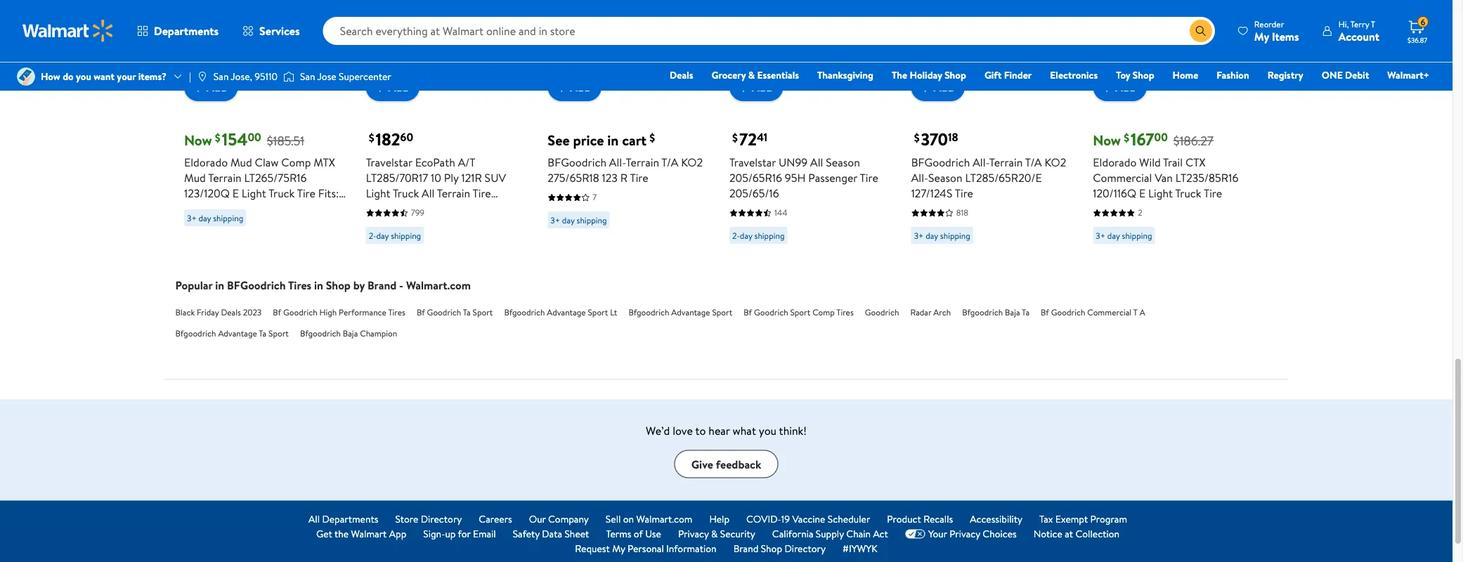 Task type: locate. For each thing, give the bounding box(es) containing it.
terms of use
[[606, 528, 661, 541]]

0 horizontal spatial all
[[309, 513, 320, 527]]

sport for bfgoodrich advantage sport lt
[[588, 307, 608, 319]]

want
[[94, 70, 115, 83]]

1 horizontal spatial truck
[[393, 186, 419, 202]]

14
[[210, 217, 221, 233]]

comp down $185.51
[[281, 155, 311, 171]]

3+ for $
[[550, 215, 560, 227]]

3 add to cart image from the left
[[735, 80, 752, 96]]

1 now from the left
[[184, 131, 212, 151]]

eldorado wild trail ctx commercial van lt235/85r16 120/116q e light truck tire image
[[1093, 0, 1252, 91]]

eldorado inside 'now $ 167 00 $186.27 eldorado wild trail ctx commercial van lt235/85r16 120/116q e light truck tire'
[[1093, 155, 1137, 171]]

5 product group from the left
[[911, 0, 1073, 250]]

5 add button from the left
[[911, 74, 965, 102]]

travelstar inside travelstar ecopath a/t lt285/70r17 10 ply 121r suv light truck all terrain tire 285/70/17
[[366, 155, 412, 171]]

one debit link
[[1316, 67, 1376, 83]]

all departments
[[309, 513, 378, 527]]

sign-
[[423, 528, 445, 541]]

1 horizontal spatial 2-day shipping
[[732, 230, 784, 242]]

how do you want your items?
[[41, 70, 167, 83]]

add to cart image for $185.51
[[189, 80, 206, 96]]

2 now from the left
[[1093, 131, 1121, 151]]

2 vertical spatial all
[[309, 513, 320, 527]]

commercial inside 'now $ 167 00 $186.27 eldorado wild trail ctx commercial van lt235/85r16 120/116q e light truck tire'
[[1093, 171, 1152, 186]]

departments up the
[[322, 513, 378, 527]]

1 horizontal spatial t/a
[[1025, 155, 1042, 171]]

directory
[[421, 513, 462, 527], [785, 542, 826, 556]]

2 goodrich from the left
[[427, 307, 461, 319]]

privacy up information
[[678, 528, 709, 541]]

fashion
[[1217, 68, 1250, 82]]

truck up cruiser
[[268, 186, 294, 202]]

shop right toy
[[1133, 68, 1155, 82]]

collection
[[1076, 528, 1120, 541]]

truck right van
[[1175, 186, 1201, 202]]

sport for bfgoodrich advantage sport
[[712, 307, 733, 319]]

cart
[[622, 131, 646, 151]]

t inside 'hi, terry t account'
[[1371, 18, 1376, 30]]

1 horizontal spatial walmart.com
[[636, 513, 693, 527]]

0 vertical spatial &
[[748, 68, 755, 82]]

1 horizontal spatial mud
[[230, 155, 252, 171]]

travelstar ecopath a/t lt285/70r17 10 ply 121r suv light truck all terrain tire 285/70/17 image
[[366, 0, 524, 91]]

eldorado inside now $ 154 00 $185.51 eldorado mud claw comp mtx mud terrain lt265/75r16 123/120q e light truck tire fits: 2000-02 dodge ram 2500 base, 2013-14 toyota fj cruiser base
[[184, 155, 227, 171]]

1 vertical spatial my
[[612, 542, 625, 556]]

3+ down "275/65r18"
[[550, 215, 560, 227]]

1 travelstar from the left
[[366, 155, 412, 171]]

00 up the wild
[[1154, 130, 1168, 146]]

0 horizontal spatial season
[[826, 155, 860, 171]]

0 vertical spatial you
[[76, 70, 91, 83]]

thanksgiving
[[818, 68, 874, 82]]

fj
[[258, 217, 269, 233]]

shop inside toy shop link
[[1133, 68, 1155, 82]]

eldorado up 123/120q
[[184, 155, 227, 171]]

1 ko2 from the left
[[681, 155, 703, 171]]

tire right passenger
[[860, 171, 878, 186]]

add right the
[[934, 80, 954, 96]]

in up high
[[314, 278, 323, 293]]

comp left goodrich link
[[813, 307, 835, 319]]

1 horizontal spatial ko2
[[1045, 155, 1066, 171]]

0 horizontal spatial in
[[215, 278, 224, 293]]

lt235/85r16
[[1175, 171, 1238, 186]]

gift finder
[[985, 68, 1032, 82]]

2 $ from the left
[[368, 131, 374, 146]]

baja
[[1005, 307, 1020, 319], [343, 328, 358, 340]]

0 horizontal spatial directory
[[421, 513, 462, 527]]

terrain inside travelstar ecopath a/t lt285/70r17 10 ply 121r suv light truck all terrain tire 285/70/17
[[437, 186, 470, 202]]

275/65r18
[[547, 171, 599, 186]]

2 add to cart image from the left
[[553, 80, 570, 96]]

4 product group from the left
[[729, 0, 891, 250]]

toy shop link
[[1110, 67, 1161, 83]]

add right grocery
[[752, 80, 772, 96]]

shipping for $186.27
[[1122, 230, 1152, 242]]

0 horizontal spatial e
[[232, 186, 239, 202]]

0 vertical spatial deals
[[670, 68, 693, 82]]

now left 167
[[1093, 131, 1121, 151]]

commercial up 2
[[1093, 171, 1152, 186]]

baja for ta
[[1005, 307, 1020, 319]]

add to cart image for $
[[553, 80, 570, 96]]

2 horizontal spatial ta
[[1022, 307, 1030, 319]]

e right 02
[[232, 186, 239, 202]]

1 horizontal spatial you
[[759, 423, 777, 439]]

0 horizontal spatial now
[[184, 131, 212, 151]]

light down the wild
[[1148, 186, 1173, 202]]

$ 182 60
[[368, 128, 413, 152]]

0 vertical spatial baja
[[1005, 307, 1020, 319]]

walmart.com inside sell on walmart.com link
[[636, 513, 693, 527]]

tire inside now $ 154 00 $185.51 eldorado mud claw comp mtx mud terrain lt265/75r16 123/120q e light truck tire fits: 2000-02 dodge ram 2500 base, 2013-14 toyota fj cruiser base
[[297, 186, 315, 202]]

electronics
[[1050, 68, 1098, 82]]

2- down 285/70/17
[[368, 230, 376, 242]]

bfgoodrich down $ 370 18
[[911, 155, 970, 171]]

1 product group from the left
[[184, 0, 346, 250]]

add to cart image right the
[[917, 80, 934, 96]]

e inside now $ 154 00 $185.51 eldorado mud claw comp mtx mud terrain lt265/75r16 123/120q e light truck tire fits: 2000-02 dodge ram 2500 base, 2013-14 toyota fj cruiser base
[[232, 186, 239, 202]]

3 product group from the left
[[547, 0, 710, 250]]

1 truck from the left
[[268, 186, 294, 202]]

sport
[[473, 307, 493, 319], [588, 307, 608, 319], [712, 307, 733, 319], [790, 307, 811, 319], [269, 328, 289, 340]]

electronics link
[[1044, 67, 1104, 83]]

goodrich link
[[865, 307, 899, 319]]

walmart+ link
[[1381, 67, 1436, 83]]

5 add from the left
[[934, 80, 954, 96]]

all- inside "bfgoodrich all-terrain t/a ko2 275/65r18 123 r tire"
[[609, 155, 626, 171]]

4 add to cart image from the left
[[1099, 80, 1115, 96]]

6 add from the left
[[1115, 80, 1135, 96]]

search icon image
[[1196, 25, 1207, 37]]

0 horizontal spatial deals
[[221, 307, 241, 319]]

bf right bfgoodrich advantage sport link
[[744, 307, 752, 319]]

2 eldorado from the left
[[1093, 155, 1137, 171]]

ko2 left 205/65r16
[[681, 155, 703, 171]]

in left cart
[[607, 131, 619, 151]]

walmart image
[[22, 20, 114, 42]]

brand down security
[[734, 542, 759, 556]]

deals left grocery
[[670, 68, 693, 82]]

jose
[[317, 70, 336, 83]]

2 travelstar from the left
[[729, 155, 776, 171]]

tax exempt program get the walmart app
[[316, 513, 1127, 541]]

goodrich for bf goodrich high performance tires
[[283, 307, 317, 319]]

add right electronics
[[1115, 80, 1135, 96]]

0 vertical spatial commercial
[[1093, 171, 1152, 186]]

add for $
[[570, 80, 590, 96]]

add to cart image for 370
[[917, 80, 934, 96]]

in right popular
[[215, 278, 224, 293]]

1 horizontal spatial &
[[748, 68, 755, 82]]

0 horizontal spatial privacy
[[678, 528, 709, 541]]

my inside reorder my items
[[1255, 28, 1270, 44]]

now inside now $ 154 00 $185.51 eldorado mud claw comp mtx mud terrain lt265/75r16 123/120q e light truck tire fits: 2000-02 dodge ram 2500 base, 2013-14 toyota fj cruiser base
[[184, 131, 212, 151]]

1 horizontal spatial add to cart image
[[917, 80, 934, 96]]

2-day shipping for 72
[[732, 230, 784, 242]]

to
[[695, 423, 706, 439]]

goodrich
[[283, 307, 317, 319], [427, 307, 461, 319], [754, 307, 788, 319], [865, 307, 899, 319], [1051, 307, 1086, 319]]

0 vertical spatial departments
[[154, 23, 219, 39]]

4 $ from the left
[[732, 131, 738, 146]]

bf for bf goodrich ta sport
[[417, 307, 425, 319]]

tire right ply
[[472, 186, 491, 202]]

now inside 'now $ 167 00 $186.27 eldorado wild trail ctx commercial van lt235/85r16 120/116q e light truck tire'
[[1093, 131, 1121, 151]]

1 add to cart image from the left
[[371, 80, 388, 96]]

Walmart Site-Wide search field
[[323, 17, 1215, 45]]

directory down california
[[785, 542, 826, 556]]

all
[[810, 155, 823, 171], [421, 186, 434, 202], [309, 513, 320, 527]]

2 horizontal spatial advantage
[[671, 307, 710, 319]]

1 vertical spatial &
[[711, 528, 718, 541]]

818
[[956, 208, 968, 219]]

0 horizontal spatial truck
[[268, 186, 294, 202]]

privacy right your
[[950, 528, 981, 541]]

bfgoodrich for bfgoodrich advantage sport
[[629, 307, 669, 319]]

brand left -
[[368, 278, 397, 293]]

truck up "799"
[[393, 186, 419, 202]]

1 horizontal spatial directory
[[785, 542, 826, 556]]

you right do
[[76, 70, 91, 83]]

travelstar down $ 72 41 in the right of the page
[[729, 155, 776, 171]]

18
[[948, 130, 958, 146]]

bf for bf goodrich high performance tires
[[273, 307, 281, 319]]

privacy
[[678, 528, 709, 541], [950, 528, 981, 541]]

product group containing 154
[[184, 0, 346, 250]]

terms
[[606, 528, 632, 541]]

mud down 154
[[230, 155, 252, 171]]

2 horizontal spatial all-
[[973, 155, 989, 171]]

t/a inside "bfgoodrich all-terrain t/a ko2 275/65r18 123 r tire"
[[661, 155, 678, 171]]

bfgoodrich baja ta link
[[962, 307, 1030, 319]]

2 light from the left
[[366, 186, 390, 202]]

what
[[733, 423, 756, 439]]

0 horizontal spatial departments
[[154, 23, 219, 39]]

privacy & security
[[678, 528, 755, 541]]

walmart
[[351, 528, 387, 541]]

mud up 2000-
[[184, 171, 205, 186]]

on
[[623, 513, 634, 527]]

1 t/a from the left
[[661, 155, 678, 171]]

add to cart image left toy
[[1099, 80, 1115, 96]]

cruiser
[[272, 217, 307, 233]]

bfgoodrich inside "bfgoodrich all-terrain t/a ko2 275/65r18 123 r tire"
[[547, 155, 606, 171]]

privacy choices icon image
[[905, 530, 926, 540]]

walmart.com
[[406, 278, 471, 293], [636, 513, 693, 527]]

in
[[607, 131, 619, 151], [215, 278, 224, 293], [314, 278, 323, 293]]

1 add to cart image from the left
[[189, 80, 206, 96]]

product group containing see price in cart
[[547, 0, 710, 250]]

popular in bfgoodrich tires in shop by brand - walmart.com
[[175, 278, 471, 293]]

all up "799"
[[421, 186, 434, 202]]

bfgoodrich
[[504, 307, 545, 319], [629, 307, 669, 319], [962, 307, 1003, 319], [175, 328, 216, 340], [300, 328, 341, 340]]

1 horizontal spatial all-
[[911, 171, 928, 186]]

0 vertical spatial walmart.com
[[406, 278, 471, 293]]

205/65r16
[[729, 171, 782, 186]]

3 add button from the left
[[547, 74, 601, 102]]

3 truck from the left
[[1175, 186, 1201, 202]]

grocery & essentials
[[712, 68, 799, 82]]

your
[[117, 70, 136, 83]]

2 horizontal spatial light
[[1148, 186, 1173, 202]]

bfgoodrich for bfgoodrich baja ta
[[962, 307, 1003, 319]]

van
[[1155, 171, 1173, 186]]

4 add from the left
[[752, 80, 772, 96]]

bfgoodrich all-terrain t/a ko2 275/65r18 123 r tire image
[[547, 0, 706, 91]]

1 horizontal spatial tires
[[388, 307, 406, 319]]

2 add to cart image from the left
[[917, 80, 934, 96]]

directory up sign-
[[421, 513, 462, 527]]

1 horizontal spatial ta
[[463, 307, 471, 319]]

add to cart image up 182
[[371, 80, 388, 96]]

6 product group from the left
[[1093, 0, 1255, 250]]

sell
[[606, 513, 621, 527]]

2 2- from the left
[[732, 230, 740, 242]]

a
[[1140, 307, 1146, 319]]

bf goodrich high performance tires
[[273, 307, 406, 319]]

ko2 inside bfgoodrich all-terrain t/a ko2 all-season lt285/65r20/e 127/124s tire
[[1045, 155, 1066, 171]]

tires down -
[[388, 307, 406, 319]]

deals up bfgoodrich advantage ta sport link
[[221, 307, 241, 319]]

2 horizontal spatial in
[[607, 131, 619, 151]]

2 add button from the left
[[366, 74, 419, 102]]

bf right 2023
[[273, 307, 281, 319]]

all right un99
[[810, 155, 823, 171]]

add button for 370
[[911, 74, 965, 102]]

add to cart image left essentials
[[735, 80, 752, 96]]

3+ day shipping for $186.27
[[1096, 230, 1152, 242]]

do
[[63, 70, 74, 83]]

all- for $
[[609, 155, 626, 171]]

bfgoodrich down high
[[300, 328, 341, 340]]

0 horizontal spatial ta
[[259, 328, 267, 340]]

00 inside now $ 154 00 $185.51 eldorado mud claw comp mtx mud terrain lt265/75r16 123/120q e light truck tire fits: 2000-02 dodge ram 2500 base, 2013-14 toyota fj cruiser base
[[247, 130, 261, 146]]

ko2 right lt285/65r20/e
[[1045, 155, 1066, 171]]

add to cart image left jose,
[[189, 80, 206, 96]]

0 horizontal spatial 00
[[247, 130, 261, 146]]

2 e from the left
[[1139, 186, 1146, 202]]

shipping
[[213, 213, 243, 225], [576, 215, 607, 227], [391, 230, 421, 242], [754, 230, 784, 242], [940, 230, 970, 242], [1122, 230, 1152, 242]]

in inside see price in cart $
[[607, 131, 619, 151]]

claw
[[255, 155, 278, 171]]

security
[[720, 528, 755, 541]]

1 horizontal spatial my
[[1255, 28, 1270, 44]]

5 goodrich from the left
[[1051, 307, 1086, 319]]

0 horizontal spatial all-
[[609, 155, 626, 171]]

1 horizontal spatial now
[[1093, 131, 1121, 151]]

0 horizontal spatial  image
[[17, 67, 35, 86]]

e up 2
[[1139, 186, 1146, 202]]

2 horizontal spatial all
[[810, 155, 823, 171]]

add for $186.27
[[1115, 80, 1135, 96]]

1 eldorado from the left
[[184, 155, 227, 171]]

$ left 370
[[914, 131, 919, 146]]

2-day shipping down 285/70/17
[[368, 230, 421, 242]]

3 $ from the left
[[649, 131, 655, 146]]

2-day shipping for 182
[[368, 230, 421, 242]]

1 horizontal spatial comp
[[813, 307, 835, 319]]

tire
[[630, 171, 648, 186], [860, 171, 878, 186], [297, 186, 315, 202], [472, 186, 491, 202], [955, 186, 973, 202], [1204, 186, 1222, 202]]

season right un99
[[826, 155, 860, 171]]

& right grocery
[[748, 68, 755, 82]]

1 horizontal spatial  image
[[283, 70, 295, 84]]

ko2 inside "bfgoodrich all-terrain t/a ko2 275/65r18 123 r tire"
[[681, 155, 703, 171]]

0 horizontal spatial my
[[612, 542, 625, 556]]

sheet
[[565, 528, 589, 541]]

bfgoodrich for bfgoodrich advantage sport lt
[[504, 307, 545, 319]]

0 horizontal spatial 2-
[[368, 230, 376, 242]]

bfgoodrich down price
[[547, 155, 606, 171]]

0 horizontal spatial baja
[[343, 328, 358, 340]]

2-day shipping
[[368, 230, 421, 242], [732, 230, 784, 242]]

 image left the how
[[17, 67, 35, 86]]

1 $ from the left
[[215, 131, 220, 146]]

goodrich for bf goodrich commercial t a
[[1051, 307, 1086, 319]]

season
[[826, 155, 860, 171], [928, 171, 962, 186]]

san left jose
[[300, 70, 315, 83]]

2 bf from the left
[[417, 307, 425, 319]]

1 light from the left
[[241, 186, 266, 202]]

bfgoodrich right bf goodrich ta sport
[[504, 307, 545, 319]]

e inside 'now $ 167 00 $186.27 eldorado wild trail ctx commercial van lt235/85r16 120/116q e light truck tire'
[[1139, 186, 1146, 202]]

my down terms
[[612, 542, 625, 556]]

add for 72
[[752, 80, 772, 96]]

hi, terry t account
[[1339, 18, 1380, 44]]

1 goodrich from the left
[[283, 307, 317, 319]]

$ left 72
[[732, 131, 738, 146]]

2 2-day shipping from the left
[[732, 230, 784, 242]]

day down 205/65/16
[[740, 230, 752, 242]]

285/70/17
[[366, 202, 414, 217]]

light right base,
[[366, 186, 390, 202]]

t/a inside bfgoodrich all-terrain t/a ko2 all-season lt285/65r20/e 127/124s tire
[[1025, 155, 1042, 171]]

tire up 818
[[955, 186, 973, 202]]

3 light from the left
[[1148, 186, 1173, 202]]

accessibility link
[[970, 513, 1023, 527]]

0 horizontal spatial t/a
[[661, 155, 678, 171]]

eldorado
[[184, 155, 227, 171], [1093, 155, 1137, 171]]

tire left fits:
[[297, 186, 315, 202]]

bf goodrich sport comp tires
[[744, 307, 854, 319]]

2 horizontal spatial bfgoodrich
[[911, 155, 970, 171]]

0 vertical spatial all
[[810, 155, 823, 171]]

advantage for bfgoodrich advantage sport lt
[[547, 307, 586, 319]]

00 inside 'now $ 167 00 $186.27 eldorado wild trail ctx commercial van lt235/85r16 120/116q e light truck tire'
[[1154, 130, 1168, 146]]

the
[[892, 68, 908, 82]]

bf right bfgoodrich baja ta
[[1041, 307, 1049, 319]]

light up fj
[[241, 186, 266, 202]]

add left jose,
[[206, 80, 226, 96]]

0 vertical spatial my
[[1255, 28, 1270, 44]]

comp
[[281, 155, 311, 171], [813, 307, 835, 319]]

1 add button from the left
[[184, 74, 238, 102]]

home
[[1173, 68, 1199, 82]]

bfgoodrich inside bfgoodrich all-terrain t/a ko2 all-season lt285/65r20/e 127/124s tire
[[911, 155, 970, 171]]

add button for $185.51
[[184, 74, 238, 102]]

shop left by
[[326, 278, 351, 293]]

commercial left a
[[1088, 307, 1132, 319]]

1 horizontal spatial san
[[300, 70, 315, 83]]

travelstar for 182
[[366, 155, 412, 171]]

$ left 154
[[215, 131, 220, 146]]

day down "275/65r18"
[[562, 215, 574, 227]]

2 horizontal spatial truck
[[1175, 186, 1201, 202]]

add to cart image
[[371, 80, 388, 96], [917, 80, 934, 96]]

 image
[[197, 71, 208, 82]]

1 vertical spatial walmart.com
[[636, 513, 693, 527]]

1 2- from the left
[[368, 230, 376, 242]]

3 bf from the left
[[744, 307, 752, 319]]

ko2 for 370
[[1045, 155, 1066, 171]]

add up 60
[[388, 80, 408, 96]]

0 vertical spatial comp
[[281, 155, 311, 171]]

0 horizontal spatial san
[[214, 70, 229, 83]]

0 horizontal spatial &
[[711, 528, 718, 541]]

my inside 'notice at collection request my personal information'
[[612, 542, 625, 556]]

& for privacy
[[711, 528, 718, 541]]

& for grocery
[[748, 68, 755, 82]]

you right what at the bottom right of the page
[[759, 423, 777, 439]]

shop inside the holiday shop link
[[945, 68, 966, 82]]

day left 02
[[198, 213, 211, 225]]

bfgoodrich
[[547, 155, 606, 171], [911, 155, 970, 171], [227, 278, 286, 293]]

services
[[259, 23, 300, 39]]

1 e from the left
[[232, 186, 239, 202]]

0 horizontal spatial light
[[241, 186, 266, 202]]

3+ for 370
[[914, 230, 923, 242]]

your privacy choices
[[928, 528, 1017, 541]]

1 san from the left
[[214, 70, 229, 83]]

all- for 370
[[973, 155, 989, 171]]

tax exempt program link
[[1040, 513, 1127, 527]]

00 up 'claw' at the left of page
[[247, 130, 261, 146]]

bfgoodrich down black
[[175, 328, 216, 340]]

0 horizontal spatial eldorado
[[184, 155, 227, 171]]

2 truck from the left
[[393, 186, 419, 202]]

0 horizontal spatial advantage
[[218, 328, 257, 340]]

day for 182
[[376, 230, 389, 242]]

10
[[431, 171, 441, 186]]

1 00 from the left
[[247, 130, 261, 146]]

add to cart image for 182
[[371, 80, 388, 96]]

6 $ from the left
[[1124, 131, 1129, 146]]

2 san from the left
[[300, 70, 315, 83]]

$ inside $ 182 60
[[368, 131, 374, 146]]

1 horizontal spatial e
[[1139, 186, 1146, 202]]

1 horizontal spatial advantage
[[547, 307, 586, 319]]

items?
[[138, 70, 167, 83]]

$ inside see price in cart $
[[649, 131, 655, 146]]

1 horizontal spatial light
[[366, 186, 390, 202]]

1 vertical spatial deals
[[221, 307, 241, 319]]

19
[[781, 513, 790, 527]]

holiday
[[910, 68, 942, 82]]

1 horizontal spatial eldorado
[[1093, 155, 1137, 171]]

see price in cart $
[[547, 131, 655, 151]]

performance
[[339, 307, 387, 319]]

1 horizontal spatial 2-
[[732, 230, 740, 242]]

shop right holiday
[[945, 68, 966, 82]]

Search search field
[[323, 17, 1215, 45]]

san
[[214, 70, 229, 83], [300, 70, 315, 83]]

my left items
[[1255, 28, 1270, 44]]

2 add from the left
[[388, 80, 408, 96]]

san left jose,
[[214, 70, 229, 83]]

$ left 182
[[368, 131, 374, 146]]

0 vertical spatial brand
[[368, 278, 397, 293]]

3 add from the left
[[570, 80, 590, 96]]

2 t/a from the left
[[1025, 155, 1042, 171]]

reorder
[[1255, 18, 1284, 30]]

tires for bf goodrich sport comp tires
[[837, 307, 854, 319]]

4 add button from the left
[[729, 74, 783, 102]]

now for 154
[[184, 131, 212, 151]]

5 $ from the left
[[914, 131, 919, 146]]

1 vertical spatial baja
[[343, 328, 358, 340]]

0 horizontal spatial bfgoodrich
[[227, 278, 286, 293]]

tire down ctx
[[1204, 186, 1222, 202]]

3+ down 120/116q
[[1096, 230, 1105, 242]]

1 horizontal spatial t
[[1371, 18, 1376, 30]]

1 2-day shipping from the left
[[368, 230, 421, 242]]

2 ko2 from the left
[[1045, 155, 1066, 171]]

bf right performance
[[417, 307, 425, 319]]

walmart.com up bf goodrich ta sport link
[[406, 278, 471, 293]]

bfgoodrich right lt
[[629, 307, 669, 319]]

add to cart image
[[189, 80, 206, 96], [553, 80, 570, 96], [735, 80, 752, 96], [1099, 80, 1115, 96]]

day for 72
[[740, 230, 752, 242]]

add button for 182
[[366, 74, 419, 102]]

1 vertical spatial you
[[759, 423, 777, 439]]

1 horizontal spatial departments
[[322, 513, 378, 527]]

1 add from the left
[[206, 80, 226, 96]]

1 horizontal spatial brand
[[734, 542, 759, 556]]

day down 127/124s
[[925, 230, 938, 242]]

personal
[[628, 542, 664, 556]]

0 horizontal spatial ko2
[[681, 155, 703, 171]]

3 goodrich from the left
[[754, 307, 788, 319]]

san jose supercenter
[[300, 70, 391, 83]]

walmart.com up 'use'
[[636, 513, 693, 527]]

departments up |
[[154, 23, 219, 39]]

2 horizontal spatial tires
[[837, 307, 854, 319]]

travelstar down 182
[[366, 155, 412, 171]]

$ right cart
[[649, 131, 655, 146]]

2 00 from the left
[[1154, 130, 1168, 146]]

t right the terry
[[1371, 18, 1376, 30]]

product recalls
[[887, 513, 953, 527]]

1 horizontal spatial bfgoodrich
[[547, 155, 606, 171]]

154
[[222, 128, 247, 152]]

3+ for $186.27
[[1096, 230, 1105, 242]]

product group
[[184, 0, 346, 250], [366, 0, 528, 250], [547, 0, 710, 250], [729, 0, 891, 250], [911, 0, 1073, 250], [1093, 0, 1255, 250]]

4 bf from the left
[[1041, 307, 1049, 319]]

1 bf from the left
[[273, 307, 281, 319]]

0 horizontal spatial travelstar
[[366, 155, 412, 171]]

1 horizontal spatial travelstar
[[729, 155, 776, 171]]

day down 285/70/17
[[376, 230, 389, 242]]

0 horizontal spatial comp
[[281, 155, 311, 171]]

bfgoodrich baja champion
[[300, 328, 397, 340]]

 image right 95110
[[283, 70, 295, 84]]

bfgoodrich up 2023
[[227, 278, 286, 293]]

sign-up for email link
[[423, 527, 496, 542]]

2 product group from the left
[[366, 0, 528, 250]]

information
[[666, 542, 717, 556]]

0 horizontal spatial add to cart image
[[371, 80, 388, 96]]

bfgoodrich right the arch
[[962, 307, 1003, 319]]

 image
[[17, 67, 35, 86], [283, 70, 295, 84]]

now for 167
[[1093, 131, 1121, 151]]

4 goodrich from the left
[[865, 307, 899, 319]]

$ inside now $ 154 00 $185.51 eldorado mud claw comp mtx mud terrain lt265/75r16 123/120q e light truck tire fits: 2000-02 dodge ram 2500 base, 2013-14 toyota fj cruiser base
[[215, 131, 220, 146]]

travelstar inside travelstar un99 all season 205/65r16 95h passenger tire 205/65/16
[[729, 155, 776, 171]]

1 horizontal spatial all
[[421, 186, 434, 202]]

season up 818
[[928, 171, 962, 186]]

bf for bf goodrich sport comp tires
[[744, 307, 752, 319]]

0 horizontal spatial 2-day shipping
[[368, 230, 421, 242]]

tire right r
[[630, 171, 648, 186]]

price
[[573, 131, 604, 151]]

lt
[[610, 307, 617, 319]]

$ left 167
[[1124, 131, 1129, 146]]

bfgoodrich for bfgoodrich advantage ta sport
[[175, 328, 216, 340]]

bfgoodrich advantage ta sport link
[[175, 328, 289, 340]]

1 horizontal spatial 00
[[1154, 130, 1168, 146]]

6 add button from the left
[[1093, 74, 1147, 102]]

add to cart image up see
[[553, 80, 570, 96]]

eldorado up 120/116q
[[1093, 155, 1137, 171]]

$ inside $ 72 41
[[732, 131, 738, 146]]

1 horizontal spatial privacy
[[950, 528, 981, 541]]

2- for 72
[[732, 230, 740, 242]]



Task type: describe. For each thing, give the bounding box(es) containing it.
season inside bfgoodrich all-terrain t/a ko2 all-season lt285/65r20/e 127/124s tire
[[928, 171, 962, 186]]

182
[[375, 128, 400, 152]]

we'd
[[646, 423, 670, 439]]

1 vertical spatial commercial
[[1088, 307, 1132, 319]]

add button for $
[[547, 74, 601, 102]]

all departments link
[[309, 513, 378, 527]]

careers
[[479, 513, 512, 527]]

how
[[41, 70, 60, 83]]

tax
[[1040, 513, 1053, 527]]

00 for 154
[[247, 130, 261, 146]]

terrain inside now $ 154 00 $185.51 eldorado mud claw comp mtx mud terrain lt265/75r16 123/120q e light truck tire fits: 2000-02 dodge ram 2500 base, 2013-14 toyota fj cruiser base
[[208, 171, 241, 186]]

truck inside now $ 154 00 $185.51 eldorado mud claw comp mtx mud terrain lt265/75r16 123/120q e light truck tire fits: 2000-02 dodge ram 2500 base, 2013-14 toyota fj cruiser base
[[268, 186, 294, 202]]

 image for how
[[17, 67, 35, 86]]

grocery & essentials link
[[705, 67, 806, 83]]

advantage for bfgoodrich advantage ta sport
[[218, 328, 257, 340]]

all inside travelstar ecopath a/t lt285/70r17 10 ply 121r suv light truck all terrain tire 285/70/17
[[421, 186, 434, 202]]

sell on walmart.com link
[[606, 513, 693, 527]]

 image for san
[[283, 70, 295, 84]]

7
[[592, 192, 597, 204]]

help
[[710, 513, 730, 527]]

1 vertical spatial comp
[[813, 307, 835, 319]]

at
[[1065, 528, 1073, 541]]

terrain inside "bfgoodrich all-terrain t/a ko2 275/65r18 123 r tire"
[[626, 155, 659, 171]]

2000-
[[184, 202, 215, 217]]

light inside now $ 154 00 $185.51 eldorado mud claw comp mtx mud terrain lt265/75r16 123/120q e light truck tire fits: 2000-02 dodge ram 2500 base, 2013-14 toyota fj cruiser base
[[241, 186, 266, 202]]

reorder my items
[[1255, 18, 1300, 44]]

give feedback
[[691, 457, 761, 472]]

all inside travelstar un99 all season 205/65r16 95h passenger tire 205/65/16
[[810, 155, 823, 171]]

1 vertical spatial departments
[[322, 513, 378, 527]]

tires for bf goodrich high performance tires
[[388, 307, 406, 319]]

$ inside $ 370 18
[[914, 131, 919, 146]]

trail
[[1163, 155, 1183, 171]]

ta for baja
[[1022, 307, 1030, 319]]

eldorado mud claw comp mtx mud terrain lt265/75r16 123/120q e light truck tire fits: 2000-02 dodge ram 2500 base, 2013-14 toyota fj cruiser base image
[[184, 0, 343, 91]]

bf goodrich sport comp tires link
[[744, 307, 854, 319]]

0 horizontal spatial mud
[[184, 171, 205, 186]]

your privacy choices link
[[905, 527, 1017, 542]]

1 privacy from the left
[[678, 528, 709, 541]]

eldorado for 154
[[184, 155, 227, 171]]

product group containing 72
[[729, 0, 891, 250]]

scheduler
[[828, 513, 870, 527]]

travelstar un99 all season 205/65r16 95h passenger tire 205/65/16 image
[[729, 0, 888, 91]]

give
[[691, 457, 713, 472]]

departments button
[[125, 14, 231, 48]]

light inside 'now $ 167 00 $186.27 eldorado wild trail ctx commercial van lt235/85r16 120/116q e light truck tire'
[[1148, 186, 1173, 202]]

california
[[772, 528, 814, 541]]

mtx
[[313, 155, 335, 171]]

san for san jose, 95110
[[214, 70, 229, 83]]

00 for 167
[[1154, 130, 1168, 146]]

shipping for 72
[[754, 230, 784, 242]]

baja for champion
[[343, 328, 358, 340]]

advantage for bfgoodrich advantage sport
[[671, 307, 710, 319]]

act
[[873, 528, 888, 541]]

goodrich for bf goodrich sport comp tires
[[754, 307, 788, 319]]

travelstar ecopath a/t lt285/70r17 10 ply 121r suv light truck all terrain tire 285/70/17
[[366, 155, 506, 217]]

base,
[[318, 202, 344, 217]]

0 horizontal spatial brand
[[368, 278, 397, 293]]

jose,
[[231, 70, 252, 83]]

1 vertical spatial t
[[1134, 307, 1138, 319]]

supply
[[816, 528, 844, 541]]

accessibility
[[970, 513, 1023, 527]]

black friday deals 2023
[[175, 307, 262, 319]]

2 privacy from the left
[[950, 528, 981, 541]]

$ inside 'now $ 167 00 $186.27 eldorado wild trail ctx commercial van lt235/85r16 120/116q e light truck tire'
[[1124, 131, 1129, 146]]

2- for 182
[[368, 230, 376, 242]]

comp inside now $ 154 00 $185.51 eldorado mud claw comp mtx mud terrain lt265/75r16 123/120q e light truck tire fits: 2000-02 dodge ram 2500 base, 2013-14 toyota fj cruiser base
[[281, 155, 311, 171]]

popular
[[175, 278, 213, 293]]

ram
[[265, 202, 287, 217]]

bfgoodrich baja champion link
[[300, 328, 397, 340]]

0 vertical spatial directory
[[421, 513, 462, 527]]

add button for $186.27
[[1093, 74, 1147, 102]]

the holiday shop link
[[886, 67, 973, 83]]

shipping for $
[[576, 215, 607, 227]]

shipping for 370
[[940, 230, 970, 242]]

light inside travelstar ecopath a/t lt285/70r17 10 ply 121r suv light truck all terrain tire 285/70/17
[[366, 186, 390, 202]]

lt265/75r16
[[244, 171, 306, 186]]

add for 370
[[934, 80, 954, 96]]

deals link
[[664, 67, 700, 83]]

data
[[542, 528, 562, 541]]

fashion link
[[1211, 67, 1256, 83]]

radar arch link
[[911, 307, 951, 319]]

safety
[[513, 528, 540, 541]]

un99
[[778, 155, 807, 171]]

terms of use link
[[606, 527, 661, 542]]

tire inside travelstar ecopath a/t lt285/70r17 10 ply 121r suv light truck all terrain tire 285/70/17
[[472, 186, 491, 202]]

tire inside travelstar un99 all season 205/65r16 95h passenger tire 205/65/16
[[860, 171, 878, 186]]

product group containing 182
[[366, 0, 528, 250]]

feedback
[[716, 457, 761, 472]]

get the walmart app link
[[316, 527, 407, 542]]

bfgoodrich advantage ta sport
[[175, 328, 289, 340]]

california supply chain act link
[[772, 527, 888, 542]]

high
[[319, 307, 337, 319]]

add button for 72
[[729, 74, 783, 102]]

radar arch
[[911, 307, 951, 319]]

one
[[1322, 68, 1343, 82]]

0 horizontal spatial tires
[[288, 278, 312, 293]]

day for $186.27
[[1107, 230, 1120, 242]]

ta for goodrich
[[463, 307, 471, 319]]

95110
[[255, 70, 278, 83]]

vaccine
[[792, 513, 826, 527]]

request
[[575, 542, 610, 556]]

covid-19 vaccine scheduler link
[[747, 513, 870, 527]]

san for san jose supercenter
[[300, 70, 315, 83]]

sign-up for email
[[423, 528, 496, 541]]

shipping for 182
[[391, 230, 421, 242]]

bf goodrich commercial t a
[[1041, 307, 1146, 319]]

safety data sheet
[[513, 528, 589, 541]]

bfgoodrich for $
[[547, 155, 606, 171]]

truck inside 'now $ 167 00 $186.27 eldorado wild trail ctx commercial van lt235/85r16 120/116q e light truck tire'
[[1175, 186, 1201, 202]]

add to cart image for $186.27
[[1099, 80, 1115, 96]]

0 horizontal spatial walmart.com
[[406, 278, 471, 293]]

tire inside bfgoodrich all-terrain t/a ko2 all-season lt285/65r20/e 127/124s tire
[[955, 186, 973, 202]]

exempt
[[1056, 513, 1088, 527]]

0 horizontal spatial you
[[76, 70, 91, 83]]

see
[[547, 131, 569, 151]]

bf for bf goodrich commercial t a
[[1041, 307, 1049, 319]]

t/a for $
[[661, 155, 678, 171]]

bfgoodrich all-terrain t/a ko2 275/65r18 123 r tire
[[547, 155, 703, 186]]

friday
[[197, 307, 219, 319]]

bfgoodrich all-terrain t/a ko2 all-season lt285/65r20/e 127/124s tire image
[[911, 0, 1070, 91]]

eldorado for 167
[[1093, 155, 1137, 171]]

tire inside "bfgoodrich all-terrain t/a ko2 275/65r18 123 r tire"
[[630, 171, 648, 186]]

gift
[[985, 68, 1002, 82]]

bfgoodrich for 370
[[911, 155, 970, 171]]

product recalls link
[[887, 513, 953, 527]]

by
[[353, 278, 365, 293]]

truck inside travelstar ecopath a/t lt285/70r17 10 ply 121r suv light truck all terrain tire 285/70/17
[[393, 186, 419, 202]]

season inside travelstar un99 all season 205/65r16 95h passenger tire 205/65/16
[[826, 155, 860, 171]]

3+ left 14
[[187, 213, 196, 225]]

3+ day shipping for $
[[550, 215, 607, 227]]

arch
[[934, 307, 951, 319]]

1 horizontal spatial deals
[[670, 68, 693, 82]]

notice at collection link
[[1034, 527, 1120, 542]]

careers link
[[479, 513, 512, 527]]

1 horizontal spatial in
[[314, 278, 323, 293]]

ko2 for $
[[681, 155, 703, 171]]

terrain inside bfgoodrich all-terrain t/a ko2 all-season lt285/65r20/e 127/124s tire
[[989, 155, 1023, 171]]

travelstar for 72
[[729, 155, 776, 171]]

72
[[739, 128, 757, 152]]

use
[[645, 528, 661, 541]]

tire inside 'now $ 167 00 $186.27 eldorado wild trail ctx commercial van lt235/85r16 120/116q e light truck tire'
[[1204, 186, 1222, 202]]

205/65/16
[[729, 186, 779, 202]]

3+ day shipping for 370
[[914, 230, 970, 242]]

day for 370
[[925, 230, 938, 242]]

think!
[[779, 423, 807, 439]]

goodrich for bf goodrich ta sport
[[427, 307, 461, 319]]

walmart+
[[1388, 68, 1430, 82]]

bfgoodrich advantage sport lt
[[504, 307, 617, 319]]

store directory link
[[395, 513, 462, 527]]

1 vertical spatial brand
[[734, 542, 759, 556]]

sport for bf goodrich sport comp tires
[[790, 307, 811, 319]]

370
[[921, 128, 948, 152]]

day for $
[[562, 215, 574, 227]]

ta for advantage
[[259, 328, 267, 340]]

program
[[1091, 513, 1127, 527]]

now $ 167 00 $186.27 eldorado wild trail ctx commercial van lt235/85r16 120/116q e light truck tire
[[1093, 128, 1238, 202]]

add for $185.51
[[206, 80, 226, 96]]

add for 182
[[388, 80, 408, 96]]

product group containing 167
[[1093, 0, 1255, 250]]

add to cart image for 72
[[735, 80, 752, 96]]

app
[[389, 528, 407, 541]]

we'd love to hear what you think!
[[646, 423, 807, 439]]

shop inside brand shop directory link
[[761, 542, 782, 556]]

product group containing 370
[[911, 0, 1073, 250]]

product
[[887, 513, 921, 527]]

bfgoodrich all-terrain t/a ko2 all-season lt285/65r20/e 127/124s tire
[[911, 155, 1066, 202]]

wild
[[1139, 155, 1161, 171]]

departments inside dropdown button
[[154, 23, 219, 39]]

t/a for 370
[[1025, 155, 1042, 171]]

love
[[673, 423, 693, 439]]

bfgoodrich for bfgoodrich baja champion
[[300, 328, 341, 340]]



Task type: vqa. For each thing, say whether or not it's contained in the screenshot.


